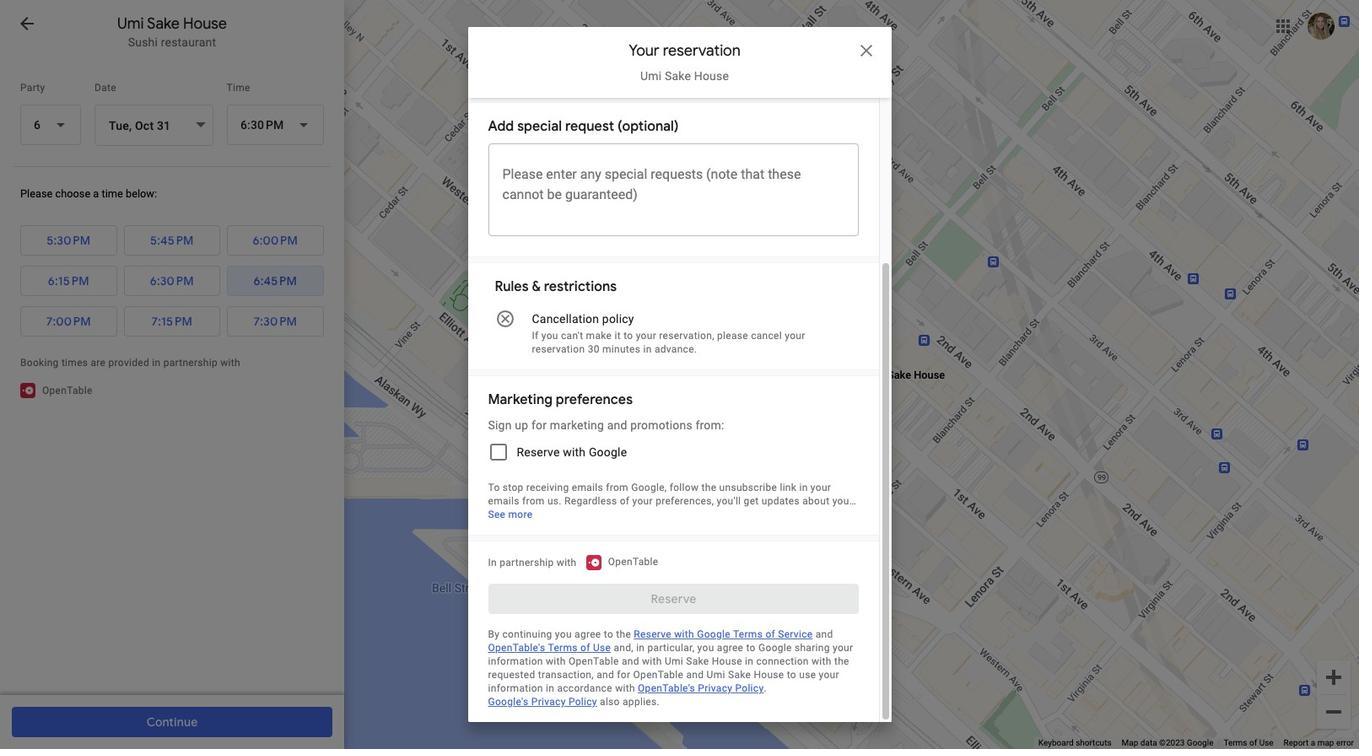 Task type: describe. For each thing, give the bounding box(es) containing it.
opentable's terms of use link
[[482, 628, 618, 669]]

also
[[600, 696, 620, 708]]

1 vertical spatial privacy
[[532, 696, 566, 708]]

0 vertical spatial terms
[[733, 629, 763, 641]]

with down the marketing
[[563, 446, 586, 459]]

from:
[[696, 419, 725, 432]]

are
[[91, 357, 106, 369]]

keyboard
[[1039, 739, 1074, 748]]

to left the sharing
[[747, 642, 756, 654]]

policy
[[603, 312, 634, 326]]

your up minutes
[[636, 330, 657, 342]]

umi down your at the top
[[641, 69, 662, 83]]

the inside by continuing you agree to the reserve with google terms of service and opentable's terms of use
[[616, 629, 631, 641]]

and up accordance
[[597, 669, 615, 681]]

1 vertical spatial emails
[[488, 495, 520, 507]]

booking
[[488, 509, 526, 521]]

up
[[515, 419, 529, 432]]

opentable down particular,
[[634, 669, 684, 681]]

see more
[[488, 509, 533, 521]]

opentable's inside "opentable's privacy policy . google's privacy policy also applies."
[[638, 683, 696, 695]]

2 information from the top
[[488, 683, 543, 695]]

0 horizontal spatial a
[[93, 188, 99, 200]]

it
[[615, 330, 621, 342]]

with down status.
[[557, 557, 577, 569]]

0 horizontal spatial terms
[[548, 642, 578, 654]]

see
[[488, 509, 506, 521]]

with down by continuing you agree to the reserve with google terms of service and opentable's terms of use
[[642, 656, 662, 668]]

status.
[[529, 509, 562, 521]]

0 horizontal spatial opentable image
[[20, 383, 35, 399]]

opentable image inside your reservation dialog
[[586, 555, 602, 571]]

error
[[1337, 739, 1355, 748]]

see more button
[[488, 509, 533, 521]]

terms of use
[[1224, 739, 1274, 748]]

and,
[[614, 642, 634, 654]]

marketing
[[488, 392, 553, 409]]

connection
[[757, 656, 809, 668]]

oct
[[135, 119, 154, 133]]

report a map error
[[1284, 739, 1355, 748]]

sake up 'opentable's privacy policy' link
[[687, 656, 709, 668]]

reservation,
[[659, 330, 715, 342]]

in down transaction,
[[546, 683, 555, 695]]

6:45 pm
[[254, 274, 297, 289]]

umi sake house sushi restaurant
[[117, 14, 227, 49]]

agree inside and, in particular, you agree to google sharing your information with opentable and with umi sake house in connection with the requested transaction, and for opentable and umi sake house to use your information in accordance with
[[717, 642, 744, 654]]

booking times are provided in partnership with
[[20, 357, 241, 369]]

rules
[[495, 279, 529, 295]]

accordance
[[557, 683, 613, 695]]

unsubscribe
[[720, 482, 778, 494]]

0 vertical spatial partnership
[[163, 357, 218, 369]]

in right and,
[[637, 642, 645, 654]]

.
[[764, 683, 767, 695]]

your right "use"
[[819, 669, 840, 681]]

the inside and, in particular, you agree to google sharing your information with opentable and with umi sake house in connection with the requested transaction, and for opentable and umi sake house to use your information in accordance with
[[835, 656, 850, 668]]

to stop receiving emails from google, follow the unsubscribe link in your emails from us. regardless of your preferences, you'll get updates about your booking status.
[[488, 482, 853, 521]]

0 vertical spatial privacy
[[698, 683, 733, 695]]

7:15 pm button
[[124, 307, 220, 337]]

house down reserve with google terms of service link
[[712, 656, 743, 668]]

5:45 pm button
[[124, 226, 220, 256]]

please
[[20, 188, 53, 200]]

rules & restrictions
[[495, 279, 617, 295]]

6:00 pm
[[253, 233, 298, 248]]

of left service
[[766, 629, 776, 641]]

to inside by continuing you agree to the reserve with google terms of service and opentable's terms of use
[[604, 629, 614, 641]]

get
[[744, 495, 759, 507]]

in left connection
[[745, 656, 754, 668]]

by
[[488, 629, 500, 641]]

report
[[1284, 739, 1309, 748]]

7:30 pm button
[[227, 307, 324, 337]]

map data ©2023 google
[[1122, 739, 1214, 748]]

tue, oct 31 button
[[95, 105, 213, 146]]

opentable's privacy policy link
[[631, 669, 771, 709]]

of up transaction,
[[581, 642, 591, 654]]

sushi
[[128, 35, 158, 49]]

agree inside by continuing you agree to the reserve with google terms of service and opentable's terms of use
[[575, 629, 601, 641]]

umi sake house heading
[[0, 14, 344, 34]]

umi sake house
[[641, 69, 729, 83]]

5:30 pm
[[47, 233, 91, 248]]

google's privacy policy link
[[482, 682, 604, 723]]

tue, oct 31
[[109, 119, 171, 133]]

in inside to stop receiving emails from google, follow the unsubscribe link in your emails from us. regardless of your preferences, you'll get updates about your booking status.
[[800, 482, 808, 494]]

add
[[488, 118, 514, 135]]

6:15 pm
[[48, 274, 89, 289]]

google inside and, in particular, you agree to google sharing your information with opentable and with umi sake house in connection with the requested transaction, and for opentable and umi sake house to use your information in accordance with
[[759, 642, 792, 654]]

reserve with google checkbox image
[[492, 446, 505, 459]]

requested
[[488, 669, 536, 681]]

opentable down times at left top
[[42, 385, 93, 397]]

sign
[[488, 419, 512, 432]]

partnership inside your reservation dialog
[[500, 557, 554, 569]]

umi down reserve with google terms of service link
[[707, 669, 726, 681]]

opentable's privacy policy . google's privacy policy also applies.
[[488, 683, 767, 708]]

use inside by continuing you agree to the reserve with google terms of service and opentable's terms of use
[[593, 642, 611, 654]]

0 vertical spatial reservation
[[663, 41, 741, 60]]

regardless
[[565, 495, 617, 507]]

party
[[20, 82, 45, 94]]

continue
[[147, 715, 198, 730]]

service
[[778, 629, 813, 641]]

your
[[629, 41, 660, 60]]

you for cancellation
[[542, 330, 559, 342]]

stop
[[503, 482, 524, 494]]

google,
[[632, 482, 667, 494]]

reserve with google terms of service link
[[627, 615, 820, 655]]

in
[[488, 557, 497, 569]]

updates
[[762, 495, 800, 507]]

1 vertical spatial policy
[[569, 696, 597, 708]]

marketing preferences
[[488, 392, 633, 409]]

and, in particular, you agree to google sharing your information with opentable and with umi sake house in connection with the requested transaction, and for opentable and umi sake house to use your information in accordance with
[[488, 642, 854, 695]]

&
[[532, 279, 541, 295]]

by continuing you agree to the reserve with google terms of service and opentable's terms of use
[[488, 629, 834, 654]]

Please enter any special requests (note that these cannot be guaranteed) text field
[[503, 165, 845, 205]]

house down your reservation
[[694, 69, 729, 83]]

restrictions
[[544, 279, 617, 295]]

map region
[[170, 0, 1360, 750]]

shortcuts
[[1076, 739, 1112, 748]]

7:00 pm
[[46, 314, 91, 329]]

marketing
[[550, 419, 604, 432]]

in inside cancellation policy if you can't make it to your reservation, please cancel your reservation 30 minutes in advance.
[[644, 344, 652, 355]]

0 vertical spatial policy
[[736, 683, 764, 695]]

more
[[509, 509, 533, 521]]

and inside by continuing you agree to the reserve with google terms of service and opentable's terms of use
[[816, 629, 834, 641]]

0 vertical spatial reserve
[[517, 446, 560, 459]]

keyboard shortcuts
[[1039, 739, 1112, 748]]

you inside by continuing you agree to the reserve with google terms of service and opentable's terms of use
[[555, 629, 572, 641]]

use
[[800, 669, 817, 681]]



Task type: vqa. For each thing, say whether or not it's contained in the screenshot.
the within the "To stop receiving emails from Google, follow the unsubscribe link in your emails from us. Regardless of your preferences, you'll get updates about your booking status."
yes



Task type: locate. For each thing, give the bounding box(es) containing it.
reserve down up
[[517, 446, 560, 459]]

to
[[488, 482, 500, 494]]

6:15 pm button
[[20, 266, 117, 297]]

google down sign up for marketing and promotions from:
[[589, 446, 627, 459]]

from
[[606, 482, 629, 494], [522, 495, 545, 507]]

you'll
[[717, 495, 741, 507]]

0 horizontal spatial opentable's
[[488, 642, 546, 654]]

time
[[227, 82, 250, 94]]

you for and,
[[698, 642, 715, 654]]

0 horizontal spatial the
[[616, 629, 631, 641]]

tue,
[[109, 119, 132, 133]]

you
[[542, 330, 559, 342], [555, 629, 572, 641], [698, 642, 715, 654]]

0 vertical spatial use
[[593, 642, 611, 654]]

umi inside umi sake house sushi restaurant
[[117, 14, 144, 33]]

preferences
[[556, 392, 633, 409]]

sake inside umi sake house sushi restaurant
[[147, 14, 180, 33]]

1 horizontal spatial opentable image
[[586, 555, 602, 571]]

reservation
[[663, 41, 741, 60], [532, 344, 585, 355]]

add special request (optional)
[[488, 118, 679, 135]]

0 horizontal spatial use
[[593, 642, 611, 654]]

in right link
[[800, 482, 808, 494]]

with up particular,
[[675, 629, 695, 641]]

7:15 pm
[[152, 314, 192, 329]]

30
[[588, 344, 600, 355]]

continuing
[[503, 629, 553, 641]]

agree up 'opentable's privacy policy' link
[[717, 642, 744, 654]]

please choose a time below:
[[20, 188, 157, 200]]

0 vertical spatial agree
[[575, 629, 601, 641]]

map
[[1318, 739, 1335, 748]]

2 vertical spatial you
[[698, 642, 715, 654]]

1 horizontal spatial reservation
[[663, 41, 741, 60]]

request
[[565, 118, 615, 135]]

keyboard shortcuts button
[[1039, 738, 1112, 750]]

emails up booking
[[488, 495, 520, 507]]

opentable down to stop receiving emails from google, follow the unsubscribe link in your emails from us. regardless of your preferences, you'll get updates about your booking status. on the bottom of the page
[[608, 556, 659, 568]]

use
[[593, 642, 611, 654], [1260, 739, 1274, 748]]

your up about
[[811, 482, 832, 494]]

2 vertical spatial the
[[835, 656, 850, 668]]

google inside by continuing you agree to the reserve with google terms of service and opentable's terms of use
[[697, 629, 731, 641]]

opentable's up applies.
[[638, 683, 696, 695]]

your right about
[[833, 495, 853, 507]]

0 horizontal spatial reserve
[[517, 446, 560, 459]]

your right 'cancel'
[[785, 330, 806, 342]]

use left and,
[[593, 642, 611, 654]]

0 vertical spatial for
[[532, 419, 547, 432]]

7:30 pm
[[254, 314, 297, 329]]

1 vertical spatial use
[[1260, 739, 1274, 748]]

your reservation
[[629, 41, 741, 60]]

cancellation
[[532, 312, 599, 326]]

with inside by continuing you agree to the reserve with google terms of service and opentable's terms of use
[[675, 629, 695, 641]]

date
[[95, 82, 116, 94]]

of right regardless
[[620, 495, 630, 507]]

make
[[586, 330, 612, 342]]

sign up for marketing and promotions from:
[[488, 419, 725, 432]]

0 horizontal spatial agree
[[575, 629, 601, 641]]

google right ©2023
[[1188, 739, 1214, 748]]

with down the sharing
[[812, 656, 832, 668]]

reserve with google
[[517, 446, 627, 459]]

information
[[488, 656, 543, 668], [488, 683, 543, 695]]

link
[[780, 482, 797, 494]]

opentable's down continuing
[[488, 642, 546, 654]]

0 vertical spatial you
[[542, 330, 559, 342]]

1 horizontal spatial opentable's
[[638, 683, 696, 695]]

to right it
[[624, 330, 633, 342]]

5:30 pm button
[[20, 226, 117, 256]]

0 vertical spatial a
[[93, 188, 99, 200]]

1 vertical spatial the
[[616, 629, 631, 641]]

in
[[644, 344, 652, 355], [152, 357, 161, 369], [800, 482, 808, 494], [637, 642, 645, 654], [745, 656, 754, 668], [546, 683, 555, 695]]

1 vertical spatial you
[[555, 629, 572, 641]]

1 vertical spatial a
[[1312, 739, 1316, 748]]

1 horizontal spatial use
[[1260, 739, 1274, 748]]

us.
[[548, 495, 562, 507]]

0 vertical spatial information
[[488, 656, 543, 668]]

you right particular,
[[698, 642, 715, 654]]

with up transaction,
[[546, 656, 566, 668]]

from up status.
[[522, 495, 545, 507]]

use left the report
[[1260, 739, 1274, 748]]

1 horizontal spatial a
[[1312, 739, 1316, 748]]

house up "."
[[754, 669, 785, 681]]

umi down particular,
[[665, 656, 684, 668]]

opentable's
[[488, 642, 546, 654], [638, 683, 696, 695]]

1 vertical spatial reserve
[[634, 629, 672, 641]]

your reservation dialog
[[468, 0, 892, 723]]

1 vertical spatial information
[[488, 683, 543, 695]]

1 vertical spatial reservation
[[532, 344, 585, 355]]

umi up sushi
[[117, 14, 144, 33]]

sake
[[147, 14, 180, 33], [665, 69, 691, 83], [687, 656, 709, 668], [728, 669, 751, 681]]

0 vertical spatial the
[[702, 482, 717, 494]]

information down requested at the left bottom
[[488, 683, 543, 695]]

0 horizontal spatial reservation
[[532, 344, 585, 355]]

Reserve with Google checkbox checkbox
[[490, 444, 507, 461]]

1 vertical spatial opentable's
[[638, 683, 696, 695]]

google up connection
[[759, 642, 792, 654]]

in right minutes
[[644, 344, 652, 355]]

for right up
[[532, 419, 547, 432]]

1 horizontal spatial emails
[[572, 482, 603, 494]]

0 horizontal spatial privacy
[[532, 696, 566, 708]]

promotions
[[631, 419, 693, 432]]

agree up transaction,
[[575, 629, 601, 641]]

minutes
[[603, 344, 641, 355]]

opentable up accordance
[[569, 656, 619, 668]]

reserve up particular,
[[634, 629, 672, 641]]

1 horizontal spatial agree
[[717, 642, 744, 654]]

partnership down 7:15 pm
[[163, 357, 218, 369]]

0 horizontal spatial partnership
[[163, 357, 218, 369]]

privacy left "."
[[698, 683, 733, 695]]

report a map error link
[[1284, 739, 1355, 748]]

the inside to stop receiving emails from google, follow the unsubscribe link in your emails from us. regardless of your preferences, you'll get updates about your booking status.
[[702, 482, 717, 494]]

please
[[718, 330, 749, 342]]

policy down accordance
[[569, 696, 597, 708]]

from up regardless
[[606, 482, 629, 494]]

6:30 pm button
[[124, 266, 220, 297]]

information up requested at the left bottom
[[488, 656, 543, 668]]

advance.
[[655, 344, 697, 355]]

1 horizontal spatial partnership
[[500, 557, 554, 569]]

1 vertical spatial for
[[617, 669, 631, 681]]

sharing
[[795, 642, 830, 654]]

©2023
[[1160, 739, 1185, 748]]

reservation up umi sake house
[[663, 41, 741, 60]]

and down and,
[[622, 656, 640, 668]]

opentable image down booking at top
[[20, 383, 35, 399]]

2 horizontal spatial terms
[[1224, 739, 1248, 748]]

1 horizontal spatial from
[[606, 482, 629, 494]]

sake up sushi
[[147, 14, 180, 33]]

to inside cancellation policy if you can't make it to your reservation, please cancel your reservation 30 minutes in advance.
[[624, 330, 633, 342]]

emails up regardless
[[572, 482, 603, 494]]

below:
[[126, 188, 157, 200]]

policy down connection
[[736, 683, 764, 695]]

provided
[[108, 357, 149, 369]]

times
[[62, 357, 88, 369]]

cancellation policy if you can't make it to your reservation, please cancel your reservation 30 minutes in advance.
[[532, 312, 806, 355]]

to
[[624, 330, 633, 342], [604, 629, 614, 641], [747, 642, 756, 654], [787, 669, 797, 681]]

and down preferences
[[608, 419, 628, 432]]

reservation inside cancellation policy if you can't make it to your reservation, please cancel your reservation 30 minutes in advance.
[[532, 344, 585, 355]]

house
[[183, 14, 227, 33], [694, 69, 729, 83], [712, 656, 743, 668], [754, 669, 785, 681]]

partnership right in
[[500, 557, 554, 569]]

0 vertical spatial opentable image
[[20, 383, 35, 399]]

you inside and, in particular, you agree to google sharing your information with opentable and with umi sake house in connection with the requested transaction, and for opentable and umi sake house to use your information in accordance with
[[698, 642, 715, 654]]

for up "opentable's privacy policy . google's privacy policy also applies."
[[617, 669, 631, 681]]

1 information from the top
[[488, 656, 543, 668]]

6:45 pm button
[[227, 266, 324, 297]]

can't
[[561, 330, 584, 342]]

1 horizontal spatial privacy
[[698, 683, 733, 695]]

1 horizontal spatial terms
[[733, 629, 763, 641]]

your right the sharing
[[833, 642, 854, 654]]

transaction,
[[538, 669, 594, 681]]

google up and, in particular, you agree to google sharing your information with opentable and with umi sake house in connection with the requested transaction, and for opentable and umi sake house to use your information in accordance with at bottom
[[697, 629, 731, 641]]

back image
[[17, 14, 37, 34]]

reserve
[[517, 446, 560, 459], [634, 629, 672, 641]]

of inside to stop receiving emails from google, follow the unsubscribe link in your emails from us. regardless of your preferences, you'll get updates about your booking status.
[[620, 495, 630, 507]]

house inside umi sake house sushi restaurant
[[183, 14, 227, 33]]

reserve inside by continuing you agree to the reserve with google terms of service and opentable's terms of use
[[634, 629, 672, 641]]

you right continuing
[[555, 629, 572, 641]]

2 vertical spatial terms
[[1224, 739, 1248, 748]]

sake down reserve with google terms of service link
[[728, 669, 751, 681]]

receiving
[[527, 482, 569, 494]]

google's
[[488, 696, 529, 708]]

the right connection
[[835, 656, 850, 668]]

for inside and, in particular, you agree to google sharing your information with opentable and with umi sake house in connection with the requested transaction, and for opentable and umi sake house to use your information in accordance with
[[617, 669, 631, 681]]

reservation down can't
[[532, 344, 585, 355]]

1 vertical spatial from
[[522, 495, 545, 507]]

house up restaurant
[[183, 14, 227, 33]]

privacy down transaction,
[[532, 696, 566, 708]]

you inside cancellation policy if you can't make it to your reservation, please cancel your reservation 30 minutes in advance.
[[542, 330, 559, 342]]

the up and,
[[616, 629, 631, 641]]

1 horizontal spatial policy
[[736, 683, 764, 695]]

the right follow
[[702, 482, 717, 494]]

you right if
[[542, 330, 559, 342]]

cancel
[[751, 330, 782, 342]]

opentable's inside by continuing you agree to the reserve with google terms of service and opentable's terms of use
[[488, 642, 546, 654]]

umi
[[117, 14, 144, 33], [641, 69, 662, 83], [665, 656, 684, 668], [707, 669, 726, 681]]

agree
[[575, 629, 601, 641], [717, 642, 744, 654]]

sake down your reservation
[[665, 69, 691, 83]]

particular,
[[648, 642, 695, 654]]

2 horizontal spatial the
[[835, 656, 850, 668]]

1 vertical spatial opentable image
[[586, 555, 602, 571]]

and down particular,
[[687, 669, 704, 681]]

opentable image right in partnership with
[[586, 555, 602, 571]]

terms left the report
[[1224, 739, 1248, 748]]

0 vertical spatial opentable's
[[488, 642, 546, 654]]

policy
[[736, 683, 764, 695], [569, 696, 597, 708]]

to up accordance
[[604, 629, 614, 641]]

1 vertical spatial terms
[[548, 642, 578, 654]]

terms up transaction,
[[548, 642, 578, 654]]

1 horizontal spatial reserve
[[634, 629, 672, 641]]

and up the sharing
[[816, 629, 834, 641]]

0 horizontal spatial from
[[522, 495, 545, 507]]

1 horizontal spatial the
[[702, 482, 717, 494]]

choose
[[55, 188, 91, 200]]

1 vertical spatial agree
[[717, 642, 744, 654]]

5:45 pm
[[150, 233, 194, 248]]

time
[[102, 188, 123, 200]]

1 horizontal spatial for
[[617, 669, 631, 681]]

0 vertical spatial emails
[[572, 482, 603, 494]]

a left map
[[1312, 739, 1316, 748]]

of left the report
[[1250, 739, 1258, 748]]

your down google,
[[633, 495, 653, 507]]

preferences,
[[656, 495, 714, 507]]

with up the also
[[615, 683, 635, 695]]

emails
[[572, 482, 603, 494], [488, 495, 520, 507]]

terms
[[733, 629, 763, 641], [548, 642, 578, 654], [1224, 739, 1248, 748]]

0 horizontal spatial emails
[[488, 495, 520, 507]]

0 horizontal spatial for
[[532, 419, 547, 432]]

0 horizontal spatial policy
[[569, 696, 597, 708]]

terms up connection
[[733, 629, 763, 641]]

in right provided
[[152, 357, 161, 369]]

in partnership with
[[488, 557, 580, 569]]

opentable image
[[20, 383, 35, 399], [586, 555, 602, 571]]

a left time
[[93, 188, 99, 200]]

to left "use"
[[787, 669, 797, 681]]

1 vertical spatial partnership
[[500, 557, 554, 569]]

booking
[[20, 357, 59, 369]]

0 vertical spatial from
[[606, 482, 629, 494]]

with down 7:30 pm "button"
[[221, 357, 241, 369]]

data
[[1141, 739, 1158, 748]]

(optional)
[[618, 118, 679, 135]]



